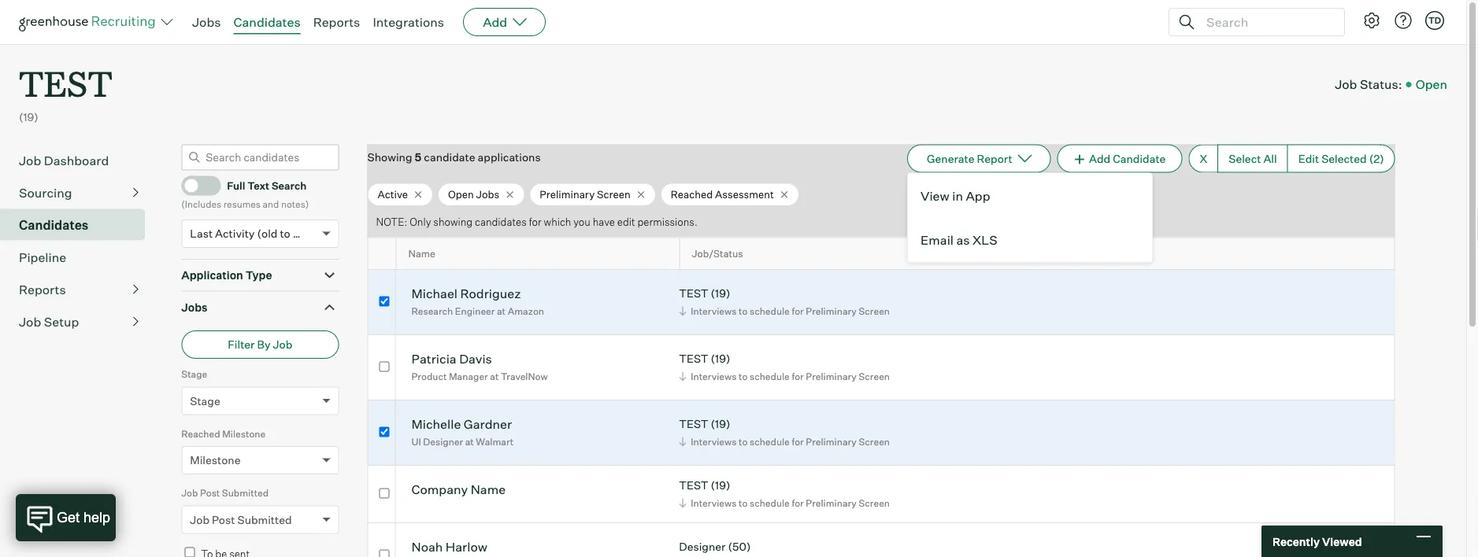 Task type: locate. For each thing, give the bounding box(es) containing it.
2 interviews to schedule for preliminary screen link from the top
[[677, 369, 894, 384]]

app
[[966, 188, 990, 204]]

to for michelle gardner
[[739, 436, 748, 448]]

1 vertical spatial post
[[212, 513, 235, 527]]

None checkbox
[[379, 297, 389, 307], [379, 362, 389, 372], [379, 427, 389, 438], [379, 297, 389, 307], [379, 362, 389, 372], [379, 427, 389, 438]]

generate report menu
[[907, 173, 1153, 263]]

in
[[952, 188, 963, 204]]

harlow
[[446, 539, 487, 555]]

designer
[[423, 436, 463, 448], [679, 540, 726, 554]]

engineer
[[455, 305, 495, 317]]

0 vertical spatial designer
[[423, 436, 463, 448]]

for for davis
[[792, 371, 804, 382]]

screen for michael rodriguez
[[859, 305, 890, 317]]

4 interviews from the top
[[691, 497, 737, 509]]

0 vertical spatial add
[[483, 14, 507, 30]]

to for michael rodriguez
[[739, 305, 748, 317]]

open jobs
[[448, 188, 500, 201]]

last
[[190, 227, 213, 241]]

open up showing
[[448, 188, 474, 201]]

assessment
[[715, 188, 774, 201]]

0 vertical spatial submitted
[[222, 488, 269, 499]]

(19) inside test (19)
[[19, 110, 38, 124]]

0 horizontal spatial add
[[483, 14, 507, 30]]

add for add candidate
[[1089, 152, 1111, 166]]

2 test (19) interviews to schedule for preliminary screen from the top
[[679, 352, 890, 382]]

designer inside michelle gardner ui designer at walmart
[[423, 436, 463, 448]]

name
[[408, 248, 435, 260], [471, 482, 506, 497]]

reports link left integrations link at the left of page
[[313, 14, 360, 30]]

candidate
[[424, 150, 475, 164]]

reached milestone element
[[181, 427, 339, 486]]

1 horizontal spatial candidates link
[[234, 14, 301, 30]]

1 vertical spatial name
[[471, 482, 506, 497]]

noah harlow link
[[412, 539, 487, 557]]

walmart
[[476, 436, 514, 448]]

have
[[593, 216, 615, 228]]

0 vertical spatial candidates link
[[234, 14, 301, 30]]

edit
[[1298, 152, 1319, 166]]

0 vertical spatial milestone
[[222, 428, 266, 440]]

manager
[[449, 371, 488, 382]]

1 vertical spatial stage
[[190, 394, 220, 408]]

edit selected (2) link
[[1287, 145, 1395, 173]]

1 vertical spatial reached
[[181, 428, 220, 440]]

designer down michelle at the left of the page
[[423, 436, 463, 448]]

interviews to schedule for preliminary screen link for michelle gardner
[[677, 434, 894, 449]]

designer left (50)
[[679, 540, 726, 554]]

1 vertical spatial reports
[[19, 282, 66, 297]]

(19) for michelle gardner
[[711, 418, 730, 431]]

1 vertical spatial at
[[490, 371, 499, 382]]

active
[[378, 188, 408, 201]]

2 vertical spatial at
[[465, 436, 474, 448]]

at inside michael rodriguez research engineer at amazon
[[497, 305, 506, 317]]

stage element
[[181, 367, 339, 427]]

candidates down "sourcing"
[[19, 217, 89, 233]]

1 vertical spatial open
[[448, 188, 474, 201]]

view in app link
[[908, 174, 1152, 218]]

1 vertical spatial add
[[1089, 152, 1111, 166]]

edit
[[617, 216, 635, 228]]

at down rodriguez
[[497, 305, 506, 317]]

preliminary for michelle gardner
[[806, 436, 857, 448]]

add inside popup button
[[483, 14, 507, 30]]

sourcing link
[[19, 183, 139, 202]]

dashboard
[[44, 153, 109, 168]]

1 horizontal spatial reached
[[671, 188, 713, 201]]

3 interviews from the top
[[691, 436, 737, 448]]

reached down stage element
[[181, 428, 220, 440]]

0 vertical spatial post
[[200, 488, 220, 499]]

1 vertical spatial candidates link
[[19, 216, 139, 234]]

(19) for patricia davis
[[711, 352, 730, 366]]

name down only
[[408, 248, 435, 260]]

interviews for patricia davis
[[691, 371, 737, 382]]

filter by job button
[[181, 331, 339, 359]]

at down michelle gardner link
[[465, 436, 474, 448]]

post down the reached milestone element
[[212, 513, 235, 527]]

at down davis
[[490, 371, 499, 382]]

4 test (19) interviews to schedule for preliminary screen from the top
[[679, 479, 890, 509]]

schedule for patricia davis
[[750, 371, 790, 382]]

test (19) interviews to schedule for preliminary screen for michelle gardner
[[679, 418, 890, 448]]

1 schedule from the top
[[750, 305, 790, 317]]

job
[[1335, 76, 1357, 92], [19, 153, 41, 168], [19, 314, 41, 330], [273, 338, 292, 352], [181, 488, 198, 499], [190, 513, 209, 527]]

0 horizontal spatial designer
[[423, 436, 463, 448]]

select all
[[1229, 152, 1277, 166]]

view
[[921, 188, 950, 204]]

reports down pipeline
[[19, 282, 66, 297]]

screen for patricia davis
[[859, 371, 890, 382]]

job post submitted up the to be sent checkbox
[[190, 513, 292, 527]]

td button
[[1422, 8, 1448, 33]]

0 vertical spatial jobs
[[192, 14, 221, 30]]

3 schedule from the top
[[750, 436, 790, 448]]

only
[[410, 216, 431, 228]]

post
[[200, 488, 220, 499], [212, 513, 235, 527]]

0 vertical spatial at
[[497, 305, 506, 317]]

generate
[[927, 152, 975, 166]]

setup
[[44, 314, 79, 330]]

1 vertical spatial submitted
[[237, 513, 292, 527]]

stage
[[181, 369, 207, 381], [190, 394, 220, 408]]

resumes
[[223, 199, 261, 210]]

pipeline
[[19, 249, 66, 265]]

checkmark image
[[188, 180, 200, 191]]

milestone
[[222, 428, 266, 440], [190, 454, 241, 468]]

showing 5 candidate applications
[[367, 150, 541, 164]]

interviews for michael rodriguez
[[691, 305, 737, 317]]

1 vertical spatial designer
[[679, 540, 726, 554]]

patricia davis link
[[412, 351, 492, 369]]

1 horizontal spatial reports link
[[313, 14, 360, 30]]

1 vertical spatial reports link
[[19, 280, 139, 299]]

configure image
[[1362, 11, 1381, 30]]

report
[[977, 152, 1013, 166]]

1 vertical spatial jobs
[[476, 188, 500, 201]]

reports link down 'pipeline' link
[[19, 280, 139, 299]]

0 vertical spatial open
[[1416, 76, 1448, 92]]

name down walmart
[[471, 482, 506, 497]]

type
[[245, 269, 272, 282]]

as
[[956, 232, 970, 248]]

milestone down stage element
[[222, 428, 266, 440]]

candidates right jobs link
[[234, 14, 301, 30]]

at for rodriguez
[[497, 305, 506, 317]]

add button
[[463, 8, 546, 36]]

(19) for michael rodriguez
[[711, 287, 730, 301]]

gardner
[[464, 416, 512, 432]]

all
[[1264, 152, 1277, 166]]

add for add
[[483, 14, 507, 30]]

at inside michelle gardner ui designer at walmart
[[465, 436, 474, 448]]

1 horizontal spatial designer
[[679, 540, 726, 554]]

test (19) interviews to schedule for preliminary screen
[[679, 287, 890, 317], [679, 352, 890, 382], [679, 418, 890, 448], [679, 479, 890, 509]]

0 vertical spatial job post submitted
[[181, 488, 269, 499]]

interviews to schedule for preliminary screen link for patricia davis
[[677, 369, 894, 384]]

1 horizontal spatial reports
[[313, 14, 360, 30]]

designer (50)
[[679, 540, 751, 554]]

preliminary for patricia davis
[[806, 371, 857, 382]]

generate report
[[927, 152, 1013, 166]]

michelle gardner ui designer at walmart
[[412, 416, 514, 448]]

candidate
[[1113, 152, 1166, 166]]

reached up permissions.
[[671, 188, 713, 201]]

candidates link right jobs link
[[234, 14, 301, 30]]

add candidate link
[[1057, 145, 1182, 173]]

0 horizontal spatial open
[[448, 188, 474, 201]]

travelnow
[[501, 371, 548, 382]]

sourcing
[[19, 185, 72, 201]]

3 interviews to schedule for preliminary screen link from the top
[[677, 434, 894, 449]]

0 vertical spatial stage
[[181, 369, 207, 381]]

1 test (19) interviews to schedule for preliminary screen from the top
[[679, 287, 890, 317]]

job post submitted
[[181, 488, 269, 499], [190, 513, 292, 527]]

schedule
[[750, 305, 790, 317], [750, 371, 790, 382], [750, 436, 790, 448], [750, 497, 790, 509]]

0 vertical spatial reached
[[671, 188, 713, 201]]

xls
[[973, 232, 998, 248]]

reports left integrations link at the left of page
[[313, 14, 360, 30]]

5
[[415, 150, 422, 164]]

1 vertical spatial candidates
[[19, 217, 89, 233]]

reports inside reports link
[[19, 282, 66, 297]]

company name
[[412, 482, 506, 497]]

2 schedule from the top
[[750, 371, 790, 382]]

candidates link up 'pipeline' link
[[19, 216, 139, 234]]

schedule for michelle gardner
[[750, 436, 790, 448]]

preliminary
[[540, 188, 595, 201], [806, 305, 857, 317], [806, 371, 857, 382], [806, 436, 857, 448], [806, 497, 857, 509]]

1 horizontal spatial add
[[1089, 152, 1111, 166]]

0 horizontal spatial reached
[[181, 428, 220, 440]]

0 vertical spatial name
[[408, 248, 435, 260]]

open right status:
[[1416, 76, 1448, 92]]

post down reached milestone
[[200, 488, 220, 499]]

milestone down reached milestone
[[190, 454, 241, 468]]

1 interviews from the top
[[691, 305, 737, 317]]

selected
[[1322, 152, 1367, 166]]

td
[[1429, 15, 1441, 26]]

1 horizontal spatial candidates
[[234, 14, 301, 30]]

job post submitted down the reached milestone element
[[181, 488, 269, 499]]

0 vertical spatial reports
[[313, 14, 360, 30]]

add
[[483, 14, 507, 30], [1089, 152, 1111, 166]]

candidate reports are now available! apply filters and select "view in app" element
[[907, 145, 1051, 173]]

michelle gardner link
[[412, 416, 512, 434]]

1 interviews to schedule for preliminary screen link from the top
[[677, 304, 894, 319]]

last activity (old to new)
[[190, 227, 318, 241]]

submitted
[[222, 488, 269, 499], [237, 513, 292, 527]]

at
[[497, 305, 506, 317], [490, 371, 499, 382], [465, 436, 474, 448]]

3 test (19) interviews to schedule for preliminary screen from the top
[[679, 418, 890, 448]]

job inside button
[[273, 338, 292, 352]]

text
[[247, 180, 269, 192]]

1 horizontal spatial open
[[1416, 76, 1448, 92]]

notes)
[[281, 199, 309, 210]]

0 horizontal spatial reports
[[19, 282, 66, 297]]

to
[[280, 227, 290, 241], [739, 305, 748, 317], [739, 371, 748, 382], [739, 436, 748, 448], [739, 497, 748, 509]]

activity
[[215, 227, 255, 241]]

for for gardner
[[792, 436, 804, 448]]

1 horizontal spatial name
[[471, 482, 506, 497]]

None checkbox
[[379, 489, 389, 499], [379, 550, 389, 558], [379, 489, 389, 499], [379, 550, 389, 558]]

schedule for michael rodriguez
[[750, 305, 790, 317]]

at inside patricia davis product manager at travelnow
[[490, 371, 499, 382]]

2 interviews from the top
[[691, 371, 737, 382]]



Task type: describe. For each thing, give the bounding box(es) containing it.
x link
[[1189, 145, 1218, 173]]

reached assessment
[[671, 188, 774, 201]]

Search text field
[[1203, 11, 1330, 33]]

integrations
[[373, 14, 444, 30]]

test (19) interviews to schedule for preliminary screen for patricia davis
[[679, 352, 890, 382]]

michael rodriguez research engineer at amazon
[[412, 286, 544, 317]]

note: only showing candidates for which you have edit permissions.
[[376, 216, 698, 228]]

(includes
[[181, 199, 221, 210]]

full text search (includes resumes and notes)
[[181, 180, 309, 210]]

test for michael rodriguez
[[679, 287, 708, 301]]

preliminary for michael rodriguez
[[806, 305, 857, 317]]

job setup
[[19, 314, 79, 330]]

name inside "company name" link
[[471, 482, 506, 497]]

michelle
[[412, 416, 461, 432]]

applications
[[478, 150, 541, 164]]

x
[[1200, 152, 1207, 166]]

job post submitted element
[[181, 486, 339, 546]]

email
[[921, 232, 954, 248]]

(2)
[[1369, 152, 1384, 166]]

showing
[[433, 216, 473, 228]]

search
[[272, 180, 307, 192]]

filter
[[228, 338, 255, 352]]

filter by job
[[228, 338, 292, 352]]

1 vertical spatial job post submitted
[[190, 513, 292, 527]]

test link
[[19, 44, 113, 110]]

to for patricia davis
[[739, 371, 748, 382]]

To be sent checkbox
[[185, 548, 195, 558]]

noah
[[412, 539, 443, 555]]

job/status
[[692, 248, 743, 260]]

interviews for michelle gardner
[[691, 436, 737, 448]]

add candidate
[[1089, 152, 1166, 166]]

Search candidates field
[[181, 145, 339, 171]]

job status:
[[1335, 76, 1402, 92]]

permissions.
[[637, 216, 698, 228]]

michael
[[412, 286, 458, 301]]

2 vertical spatial jobs
[[181, 301, 208, 314]]

test (19) interviews to schedule for preliminary screen for michael rodriguez
[[679, 287, 890, 317]]

michael rodriguez link
[[412, 286, 521, 304]]

recently viewed
[[1273, 535, 1362, 549]]

recently
[[1273, 535, 1320, 549]]

4 interviews to schedule for preliminary screen link from the top
[[677, 496, 894, 511]]

td button
[[1425, 11, 1444, 30]]

davis
[[459, 351, 492, 367]]

test (19)
[[19, 60, 113, 124]]

0 vertical spatial reports link
[[313, 14, 360, 30]]

reached milestone
[[181, 428, 266, 440]]

job dashboard link
[[19, 151, 139, 170]]

last activity (old to new) option
[[190, 227, 318, 241]]

job setup link
[[19, 312, 139, 331]]

screen for michelle gardner
[[859, 436, 890, 448]]

at for davis
[[490, 371, 499, 382]]

you
[[574, 216, 590, 228]]

4 schedule from the top
[[750, 497, 790, 509]]

at for gardner
[[465, 436, 474, 448]]

application
[[181, 269, 243, 282]]

by
[[257, 338, 271, 352]]

for for rodriguez
[[792, 305, 804, 317]]

open for open jobs
[[448, 188, 474, 201]]

rodriguez
[[460, 286, 521, 301]]

interviews to schedule for preliminary screen link for michael rodriguez
[[677, 304, 894, 319]]

company name link
[[412, 482, 506, 500]]

and
[[263, 199, 279, 210]]

test for michelle gardner
[[679, 418, 708, 431]]

0 vertical spatial candidates
[[234, 14, 301, 30]]

view in app
[[921, 188, 990, 204]]

pipeline link
[[19, 248, 139, 267]]

note:
[[376, 216, 407, 228]]

company
[[412, 482, 468, 497]]

reached for reached assessment
[[671, 188, 713, 201]]

select all link
[[1218, 145, 1287, 173]]

job dashboard
[[19, 153, 109, 168]]

test for patricia davis
[[679, 352, 708, 366]]

jobs link
[[192, 14, 221, 30]]

1 vertical spatial milestone
[[190, 454, 241, 468]]

0 horizontal spatial candidates link
[[19, 216, 139, 234]]

select
[[1229, 152, 1261, 166]]

(50)
[[728, 540, 751, 554]]

patricia
[[412, 351, 457, 367]]

full
[[227, 180, 245, 192]]

0 horizontal spatial reports link
[[19, 280, 139, 299]]

showing
[[367, 150, 412, 164]]

application type
[[181, 269, 272, 282]]

0 horizontal spatial candidates
[[19, 217, 89, 233]]

preliminary screen
[[540, 188, 631, 201]]

viewed
[[1322, 535, 1362, 549]]

status:
[[1360, 76, 1402, 92]]

amazon
[[508, 305, 544, 317]]

(old
[[257, 227, 278, 241]]

0 horizontal spatial name
[[408, 248, 435, 260]]

product
[[412, 371, 447, 382]]

new)
[[293, 227, 318, 241]]

patricia davis product manager at travelnow
[[412, 351, 548, 382]]

ui
[[412, 436, 421, 448]]

candidates
[[475, 216, 527, 228]]

reached for reached milestone
[[181, 428, 220, 440]]

open for open
[[1416, 76, 1448, 92]]

greenhouse recruiting image
[[19, 13, 161, 32]]



Task type: vqa. For each thing, say whether or not it's contained in the screenshot.
MM "text field"
no



